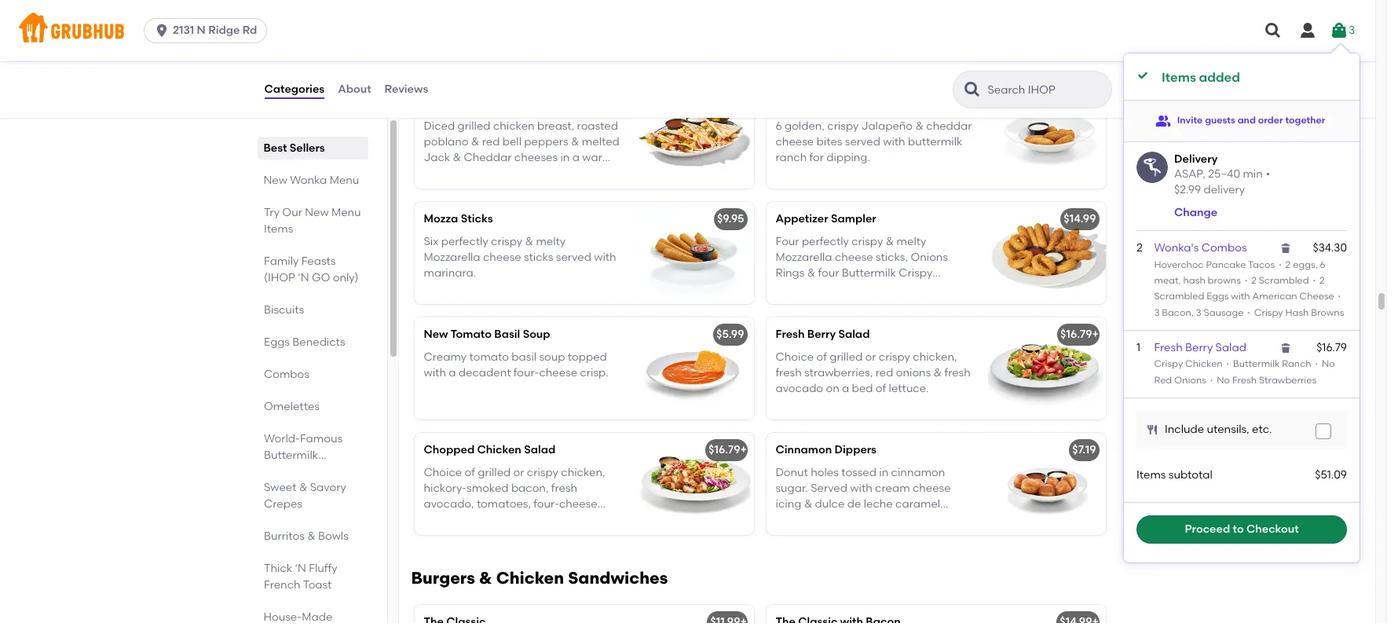 Task type: describe. For each thing, give the bounding box(es) containing it.
6 golden, crispy jalapeño & cheddar cheese bites served with buttermilk ranch for dipping.
[[776, 119, 972, 164]]

$34.30
[[1314, 242, 1348, 255]]

eggs,
[[1294, 259, 1318, 270]]

0 horizontal spatial berry
[[808, 328, 836, 341]]

hickory-
[[424, 482, 467, 495]]

world-famous buttermilk pancakes tab
[[264, 431, 362, 479]]

new wonka menu tab
[[264, 172, 362, 189]]

∙ down fresh berry salad link
[[1226, 359, 1232, 370]]

mozzarella
[[424, 251, 481, 264]]

salsa,
[[564, 167, 594, 180]]

with inside 6 golden, crispy jalapeño & cheddar cheese bites served with buttermilk ranch for dipping.
[[883, 135, 906, 148]]

combos inside combos tab
[[264, 368, 309, 381]]

thick
[[264, 562, 292, 575]]

burritos & bowls tab
[[264, 528, 362, 545]]

dippers
[[835, 443, 877, 457]]

salad for choice of grilled or crispy chicken, fresh strawberries, red onions & fresh avocado on a bed of lettuce.
[[839, 328, 870, 341]]

donut
[[776, 466, 809, 479]]

served for sticks
[[556, 251, 592, 264]]

american
[[1253, 291, 1298, 302]]

items added tooltip
[[1125, 44, 1360, 563]]

choice of grilled or crispy chicken, fresh strawberries, red onions & fresh avocado on a bed of lettuce.
[[776, 350, 971, 395]]

lettuce. inside choice of grilled or crispy chicken, fresh strawberries, red onions & fresh avocado on a bed of lettuce.
[[889, 382, 929, 395]]

of up sandwiches
[[576, 514, 586, 527]]

our
[[282, 206, 302, 219]]

change
[[1175, 206, 1218, 219]]

of up 'strawberries,'
[[817, 350, 827, 364]]

wonka
[[290, 174, 327, 187]]

n
[[197, 24, 206, 37]]

bowls
[[318, 530, 348, 543]]

0 horizontal spatial fresh
[[776, 328, 805, 341]]

together
[[1286, 115, 1326, 126]]

2 for 2
[[1137, 242, 1143, 255]]

go
[[311, 271, 330, 284]]

sellers
[[290, 141, 325, 155]]

0 vertical spatial menu
[[330, 174, 359, 187]]

chicken
[[493, 119, 535, 133]]

tomato
[[451, 328, 492, 341]]

$2.99
[[1175, 183, 1202, 197]]

3 button
[[1330, 17, 1356, 45]]

1 horizontal spatial 3
[[1197, 307, 1202, 318]]

chicken, for fresh
[[561, 466, 606, 479]]

$16.79 + for choice of grilled or crispy chicken, fresh strawberries, red onions & fresh avocado on a bed of lettuce.
[[1061, 328, 1099, 341]]

Search IHOP search field
[[987, 83, 1107, 97]]

or for red
[[866, 350, 877, 364]]

invite guests and order together button
[[1156, 107, 1326, 135]]

ranch
[[776, 151, 807, 164]]

pancake
[[1207, 259, 1247, 270]]

family feasts (ihop 'n go only) tab
[[264, 253, 362, 286]]

feasts
[[301, 255, 335, 268]]

$16.79 for choice of grilled or crispy chicken, fresh strawberries, red onions & fresh avocado on a bed of lettuce.
[[1061, 328, 1093, 341]]

on inside choice of grilled or crispy chicken, fresh strawberries, red onions & fresh avocado on a bed of lettuce.
[[826, 382, 840, 395]]

menu inside try our new menu items
[[331, 206, 361, 219]]

items for items subtotal
[[1137, 468, 1167, 482]]

peppers
[[524, 135, 569, 148]]

salads
[[526, 50, 583, 69]]

apps, soup & salads
[[411, 50, 583, 69]]

fresh berry salad inside items added tooltip
[[1155, 341, 1247, 354]]

tomatoes,
[[477, 498, 531, 511]]

$51.09
[[1316, 468, 1348, 482]]

cheese inside 6 golden, crispy jalapeño & cheddar cheese bites served with buttermilk ranch for dipping.
[[776, 135, 814, 148]]

cinnamon dippers image
[[988, 433, 1106, 535]]

sticks
[[524, 251, 554, 264]]

choice for fresh
[[776, 350, 814, 364]]

with inside 2 scrambled eggs with american cheese
[[1232, 291, 1251, 302]]

on inside choice of grilled or crispy chicken, hickory-smoked bacon, fresh avocado, tomatoes, four-cheese blend & red onions on a bed of lettuce.
[[526, 514, 540, 527]]

berry inside items added tooltip
[[1186, 341, 1214, 354]]

creamy
[[424, 350, 467, 364]]

hash
[[1286, 307, 1310, 318]]

tomato
[[470, 350, 509, 364]]

try our new menu items tab
[[264, 204, 362, 237]]

served inside donut holes tossed in cinnamon sugar. served with cream cheese icing & dulce de leche caramel sauce.
[[811, 482, 848, 495]]

hoverchoc
[[1155, 259, 1204, 270]]

family
[[264, 255, 299, 268]]

eggs benedicts tab
[[264, 334, 362, 350]]

2 horizontal spatial fresh
[[945, 366, 971, 380]]

$5.99
[[717, 328, 745, 341]]

0 horizontal spatial fresh berry salad
[[776, 328, 870, 341]]

onions inside choice of grilled or crispy chicken, hickory-smoked bacon, fresh avocado, tomatoes, four-cheese blend & red onions on a bed of lettuce.
[[488, 514, 523, 527]]

wonka's combos link
[[1155, 242, 1248, 255]]

famous
[[300, 432, 342, 446]]

caramel
[[896, 498, 941, 511]]

red inside choice of grilled or crispy chicken, hickory-smoked bacon, fresh avocado, tomatoes, four-cheese blend & red onions on a bed of lettuce.
[[468, 514, 486, 527]]

fluffy
[[309, 562, 337, 575]]

$16.79 inside items added tooltip
[[1317, 341, 1348, 354]]

with inside donut holes tossed in cinnamon sugar. served with cream cheese icing & dulce de leche caramel sauce.
[[851, 482, 873, 495]]

eggs inside 2 scrambled eggs with american cheese
[[1207, 291, 1229, 302]]

+ for choice of grilled or crispy chicken, hickory-smoked bacon, fresh avocado, tomatoes, four-cheese blend & red onions on a bed of lettuce.
[[741, 443, 747, 457]]

cheddar
[[464, 151, 512, 164]]

sausage
[[1204, 307, 1244, 318]]

served inside diced grilled chicken breast, roasted poblano & red bell peppers & melted jack & cheddar cheeses in a warm, grilled tortilla. served with salsa, pickled jalapenos and sour cream.
[[499, 167, 536, 180]]

no inside no red onions
[[1323, 359, 1336, 370]]

cheese inside 'six perfectly crispy & melty mozzarella cheese sticks served with marinara.'
[[483, 251, 522, 264]]

blend
[[424, 514, 454, 527]]

cheese inside creamy tomato basil soup topped with a decadent four-cheese crisp.
[[539, 366, 578, 380]]

best sellers tab
[[264, 140, 362, 156]]

burgers
[[411, 568, 475, 588]]

items for items added
[[1162, 70, 1197, 85]]

buttermilk inside items added tooltip
[[1234, 359, 1280, 370]]

bacon,
[[512, 482, 549, 495]]

people icon image
[[1156, 113, 1172, 129]]

crepes
[[264, 497, 302, 511]]

four- inside choice of grilled or crispy chicken, hickory-smoked bacon, fresh avocado, tomatoes, four-cheese blend & red onions on a bed of lettuce.
[[534, 498, 559, 511]]

scrambled inside 2 scrambled eggs with american cheese
[[1155, 291, 1205, 302]]

2 scrambled eggs with american cheese
[[1155, 275, 1335, 302]]

diced
[[424, 119, 455, 133]]

and inside button
[[1238, 115, 1256, 126]]

∙ right browns
[[1244, 275, 1250, 286]]

try our new menu items
[[264, 206, 361, 236]]

family feasts (ihop 'n go only)
[[264, 255, 358, 284]]

avocado
[[776, 382, 824, 395]]

+ for choice of grilled or crispy chicken, fresh strawberries, red onions & fresh avocado on a bed of lettuce.
[[1093, 328, 1099, 341]]

items inside try our new menu items
[[264, 222, 293, 236]]

∙ right the onions
[[1209, 374, 1215, 385]]

chopped chicken salad image
[[636, 433, 754, 535]]

chicken quesadilla
[[424, 97, 529, 110]]

with inside 'six perfectly crispy & melty mozzarella cheese sticks served with marinara.'
[[594, 251, 617, 264]]

lettuce. inside choice of grilled or crispy chicken, hickory-smoked bacon, fresh avocado, tomatoes, four-cheese blend & red onions on a bed of lettuce.
[[424, 530, 464, 543]]

delivery asap, 25–40 min • $2.99 delivery
[[1175, 152, 1271, 197]]

try
[[264, 206, 279, 219]]

search icon image
[[963, 80, 982, 99]]

include
[[1165, 423, 1205, 436]]

∙ up browns
[[1337, 291, 1343, 302]]

added
[[1200, 70, 1241, 85]]

fresh inside choice of grilled or crispy chicken, hickory-smoked bacon, fresh avocado, tomatoes, four-cheese blend & red onions on a bed of lettuce.
[[552, 482, 578, 495]]

sweet & savory crepes tab
[[264, 479, 362, 512]]

bites
[[874, 97, 900, 110]]

benedicts
[[292, 336, 345, 349]]

to
[[1233, 523, 1245, 536]]

& inside donut holes tossed in cinnamon sugar. served with cream cheese icing & dulce de leche caramel sauce.
[[804, 498, 813, 511]]

•
[[1267, 167, 1271, 181]]

delivery
[[1175, 152, 1218, 165]]

0 horizontal spatial cheese
[[830, 97, 871, 110]]

of up 'smoked'
[[465, 466, 475, 479]]

etc.
[[1253, 423, 1273, 436]]

appetizer sampler
[[776, 212, 877, 226]]

2 vertical spatial svg image
[[1147, 423, 1159, 436]]

svg image inside main navigation "navigation"
[[1299, 21, 1318, 40]]

1 vertical spatial no
[[1218, 374, 1231, 385]]

$8.39
[[1068, 97, 1097, 110]]

$7.19
[[1073, 443, 1097, 457]]

0 horizontal spatial jalapeño
[[776, 97, 828, 110]]

∙ down eggs,
[[1310, 275, 1320, 286]]

omelettes
[[264, 400, 319, 413]]

new for new tomato basil soup
[[424, 328, 448, 341]]

reviews button
[[384, 61, 429, 118]]

world-
[[264, 432, 300, 446]]

delivery icon image
[[1137, 151, 1169, 183]]

or for bacon,
[[514, 466, 525, 479]]

combos tab
[[264, 366, 362, 383]]

holes
[[811, 466, 839, 479]]

jalapeño inside 6 golden, crispy jalapeño & cheddar cheese bites served with buttermilk ranch for dipping.
[[862, 119, 913, 133]]

checkout
[[1247, 523, 1300, 536]]

1 vertical spatial svg image
[[1280, 342, 1293, 354]]



Task type: locate. For each thing, give the bounding box(es) containing it.
'n right thick
[[295, 562, 306, 575]]

0 horizontal spatial bed
[[552, 514, 573, 527]]

with down tossed
[[851, 482, 873, 495]]

topped
[[568, 350, 607, 364]]

items left subtotal
[[1137, 468, 1167, 482]]

choice inside choice of grilled or crispy chicken, hickory-smoked bacon, fresh avocado, tomatoes, four-cheese blend & red onions on a bed of lettuce.
[[424, 466, 462, 479]]

1 vertical spatial 6
[[1321, 259, 1326, 270]]

in up cream
[[880, 466, 889, 479]]

served up dipping.
[[845, 135, 881, 148]]

the classic image
[[636, 605, 754, 623]]

thick 'n fluffy french toast tab
[[264, 560, 362, 593]]

0 horizontal spatial $16.79 +
[[709, 443, 747, 457]]

smoked
[[467, 482, 509, 495]]

2 horizontal spatial 3
[[1349, 23, 1356, 37]]

change button
[[1175, 205, 1218, 221]]

1 vertical spatial scrambled
[[1155, 291, 1205, 302]]

& inside 'six perfectly crispy & melty mozzarella cheese sticks served with marinara.'
[[525, 235, 534, 248]]

new inside new wonka menu tab
[[264, 174, 288, 187]]

berry up 'strawberries,'
[[808, 328, 836, 341]]

no down crispy chicken ∙ buttermilk ranch
[[1218, 374, 1231, 385]]

1 vertical spatial +
[[741, 443, 747, 457]]

new right our
[[305, 206, 329, 219]]

served down melty
[[556, 251, 592, 264]]

fresh berry salad up the onions
[[1155, 341, 1247, 354]]

2
[[1137, 242, 1143, 255], [1286, 259, 1291, 270], [1252, 275, 1257, 286], [1320, 275, 1326, 286]]

in inside donut holes tossed in cinnamon sugar. served with cream cheese icing & dulce de leche caramel sauce.
[[880, 466, 889, 479]]

1 vertical spatial or
[[514, 466, 525, 479]]

red up cheddar
[[482, 135, 500, 148]]

scrambled up bacon, at the right
[[1155, 291, 1205, 302]]

6 inside 2 eggs, 6 meat, hash browns
[[1321, 259, 1326, 270]]

new wonka menu
[[264, 174, 359, 187]]

four- down basil
[[514, 366, 539, 380]]

jalapeño down bites
[[862, 119, 913, 133]]

jack
[[424, 151, 450, 164]]

apps,
[[411, 50, 460, 69]]

cheese inside 2 scrambled eggs with american cheese
[[1300, 291, 1335, 302]]

$16.79 for choice of grilled or crispy chicken, hickory-smoked bacon, fresh avocado, tomatoes, four-cheese blend & red onions on a bed of lettuce.
[[709, 443, 741, 457]]

∙ up ∙ 2 scrambled
[[1276, 259, 1286, 270]]

chicken, for onions
[[913, 350, 958, 364]]

1 horizontal spatial crispy
[[1255, 307, 1284, 318]]

cheddar
[[927, 119, 972, 133]]

& inside 6 golden, crispy jalapeño & cheddar cheese bites served with buttermilk ranch for dipping.
[[916, 119, 924, 133]]

2131 n ridge rd button
[[144, 18, 274, 43]]

∙ up strawberries
[[1312, 359, 1323, 370]]

scrambled up 'american'
[[1260, 275, 1310, 286]]

0 horizontal spatial buttermilk
[[264, 449, 318, 462]]

1 horizontal spatial onions
[[896, 366, 931, 380]]

roasted
[[577, 119, 618, 133]]

buttermilk
[[908, 135, 963, 148]]

chicken down fresh berry salad link
[[1186, 359, 1223, 370]]

de
[[848, 498, 862, 511]]

2 up browns
[[1320, 275, 1326, 286]]

0 vertical spatial 6
[[776, 119, 783, 133]]

soup up chicken quesadilla
[[464, 50, 505, 69]]

fresh berry salad link
[[1155, 341, 1247, 354]]

chicken up 'smoked'
[[477, 443, 522, 457]]

svg image inside 2131 n ridge rd button
[[154, 23, 170, 39]]

cheese inside donut holes tossed in cinnamon sugar. served with cream cheese icing & dulce de leche caramel sauce.
[[913, 482, 951, 495]]

chicken up diced
[[424, 97, 468, 110]]

melted
[[582, 135, 620, 148]]

6 inside 6 golden, crispy jalapeño & cheddar cheese bites served with buttermilk ranch for dipping.
[[776, 119, 783, 133]]

menu
[[330, 174, 359, 187], [331, 206, 361, 219]]

buttermilk up ∙ no fresh strawberries
[[1234, 359, 1280, 370]]

world-famous buttermilk pancakes sweet & savory crepes
[[264, 432, 346, 511]]

a inside creamy tomato basil soup topped with a decadent four-cheese crisp.
[[449, 366, 456, 380]]

new inside try our new menu items
[[305, 206, 329, 219]]

or inside choice of grilled or crispy chicken, fresh strawberries, red onions & fresh avocado on a bed of lettuce.
[[866, 350, 877, 364]]

0 horizontal spatial onions
[[488, 514, 523, 527]]

1 horizontal spatial cheese
[[1300, 291, 1335, 302]]

dulce
[[815, 498, 845, 511]]

1 horizontal spatial new
[[305, 206, 329, 219]]

sandwiches
[[568, 568, 668, 588]]

ranch
[[1283, 359, 1312, 370]]

2 eggs, 6 meat, hash browns
[[1155, 259, 1326, 286]]

1 vertical spatial menu
[[331, 206, 361, 219]]

soup up basil
[[523, 328, 551, 341]]

'n inside thick 'n fluffy french toast
[[295, 562, 306, 575]]

poblano
[[424, 135, 469, 148]]

svg image for 3
[[1330, 21, 1349, 40]]

melty
[[536, 235, 566, 248]]

0 vertical spatial on
[[826, 382, 840, 395]]

crispy inside ∙ 3 bacon, 3 sausage ∙ crispy hash browns
[[1255, 307, 1284, 318]]

a inside choice of grilled or crispy chicken, hickory-smoked bacon, fresh avocado, tomatoes, four-cheese blend & red onions on a bed of lettuce.
[[542, 514, 549, 527]]

menu down new wonka menu tab
[[331, 206, 361, 219]]

svg image inside 3 "button"
[[1330, 21, 1349, 40]]

a down 'strawberries,'
[[842, 382, 850, 395]]

choice of grilled or crispy chicken, hickory-smoked bacon, fresh avocado, tomatoes, four-cheese blend & red onions on a bed of lettuce.
[[424, 466, 606, 543]]

cream.
[[570, 183, 607, 196]]

appetizer sampler image
[[988, 202, 1106, 304]]

1 horizontal spatial and
[[1238, 115, 1256, 126]]

lettuce.
[[889, 382, 929, 395], [424, 530, 464, 543]]

0 horizontal spatial +
[[741, 443, 747, 457]]

svg image for 2131 n ridge rd
[[154, 23, 170, 39]]

choice up avocado
[[776, 350, 814, 364]]

grilled up 'smoked'
[[478, 466, 511, 479]]

& inside choice of grilled or crispy chicken, hickory-smoked bacon, fresh avocado, tomatoes, four-cheese blend & red onions on a bed of lettuce.
[[457, 514, 465, 527]]

cheese down "soup"
[[539, 366, 578, 380]]

0 vertical spatial items
[[1162, 70, 1197, 85]]

1 horizontal spatial jalapeño
[[862, 119, 913, 133]]

1 horizontal spatial $16.79
[[1061, 328, 1093, 341]]

french
[[264, 578, 300, 592]]

2 vertical spatial new
[[424, 328, 448, 341]]

with down bites
[[883, 135, 906, 148]]

no red onions
[[1155, 359, 1336, 385]]

0 vertical spatial red
[[482, 135, 500, 148]]

subtotal
[[1169, 468, 1213, 482]]

decadent
[[459, 366, 511, 380]]

crispy inside choice of grilled or crispy chicken, fresh strawberries, red onions & fresh avocado on a bed of lettuce.
[[879, 350, 911, 364]]

items down 'try'
[[264, 222, 293, 236]]

crispy inside 6 golden, crispy jalapeño & cheddar cheese bites served with buttermilk ranch for dipping.
[[828, 119, 859, 133]]

jalapeño up golden, at the top of page
[[776, 97, 828, 110]]

with right the "sticks"
[[594, 251, 617, 264]]

min
[[1244, 167, 1263, 181]]

1 horizontal spatial on
[[826, 382, 840, 395]]

0 horizontal spatial chicken,
[[561, 466, 606, 479]]

and left sour
[[520, 183, 542, 196]]

sticks
[[461, 212, 493, 226]]

2 left eggs,
[[1286, 259, 1291, 270]]

fresh
[[776, 366, 802, 380], [945, 366, 971, 380], [552, 482, 578, 495]]

the classic with bacon image
[[988, 605, 1106, 623]]

$16.79 + left cinnamon
[[709, 443, 747, 457]]

perfectly
[[441, 235, 489, 248]]

on down 'strawberries,'
[[826, 382, 840, 395]]

1 vertical spatial new
[[305, 206, 329, 219]]

with up sour
[[539, 167, 561, 180]]

a inside choice of grilled or crispy chicken, fresh strawberries, red onions & fresh avocado on a bed of lettuce.
[[842, 382, 850, 395]]

1 horizontal spatial bed
[[852, 382, 873, 395]]

2 left wonka's
[[1137, 242, 1143, 255]]

0 vertical spatial cheese
[[830, 97, 871, 110]]

fresh berry salad up 'strawberries,'
[[776, 328, 870, 341]]

in up salsa,
[[561, 151, 570, 164]]

main navigation navigation
[[0, 0, 1376, 61]]

only)
[[333, 271, 358, 284]]

invite
[[1178, 115, 1203, 126]]

1 horizontal spatial scrambled
[[1260, 275, 1310, 286]]

1 vertical spatial served
[[556, 251, 592, 264]]

$16.79 + for choice of grilled or crispy chicken, hickory-smoked bacon, fresh avocado, tomatoes, four-cheese blend & red onions on a bed of lettuce.
[[709, 443, 747, 457]]

0 horizontal spatial on
[[526, 514, 540, 527]]

cheese left bites
[[830, 97, 871, 110]]

$16.79
[[1061, 328, 1093, 341], [1317, 341, 1348, 354], [709, 443, 741, 457]]

1 horizontal spatial no
[[1323, 359, 1336, 370]]

svg image left include
[[1147, 423, 1159, 436]]

0 horizontal spatial choice
[[424, 466, 462, 479]]

crispy up the red
[[1155, 359, 1184, 370]]

6 left golden, at the top of page
[[776, 119, 783, 133]]

1 horizontal spatial combos
[[1202, 242, 1248, 255]]

served down cheeses
[[499, 167, 536, 180]]

0 vertical spatial onions
[[896, 366, 931, 380]]

0 vertical spatial jalapeño
[[776, 97, 828, 110]]

a down the creamy
[[449, 366, 456, 380]]

1 horizontal spatial served
[[811, 482, 848, 495]]

sour
[[544, 183, 567, 196]]

salad for choice of grilled or crispy chicken, hickory-smoked bacon, fresh avocado, tomatoes, four-cheese blend & red onions on a bed of lettuce.
[[524, 443, 556, 457]]

1 vertical spatial onions
[[488, 514, 523, 527]]

warm,
[[583, 151, 616, 164]]

invite guests and order together
[[1178, 115, 1326, 126]]

toast
[[303, 578, 332, 592]]

jalapeño cheese bites
[[776, 97, 900, 110]]

served up dulce
[[811, 482, 848, 495]]

salad up crispy chicken ∙ buttermilk ranch
[[1216, 341, 1247, 354]]

golden,
[[785, 119, 825, 133]]

chicken, inside choice of grilled or crispy chicken, hickory-smoked bacon, fresh avocado, tomatoes, four-cheese blend & red onions on a bed of lettuce.
[[561, 466, 606, 479]]

asap,
[[1175, 167, 1206, 181]]

1 horizontal spatial soup
[[523, 328, 551, 341]]

new up the creamy
[[424, 328, 448, 341]]

on down "bacon," at the left
[[526, 514, 540, 527]]

chicken,
[[913, 350, 958, 364], [561, 466, 606, 479]]

∙
[[1276, 259, 1286, 270], [1244, 275, 1250, 286], [1310, 275, 1320, 286], [1337, 291, 1343, 302], [1247, 307, 1253, 318], [1226, 359, 1232, 370], [1312, 359, 1323, 370], [1209, 374, 1215, 385]]

1 vertical spatial in
[[880, 466, 889, 479]]

with down the creamy
[[424, 366, 446, 380]]

include utensils, etc.
[[1165, 423, 1273, 436]]

omelettes tab
[[264, 398, 362, 415]]

mozza sticks
[[424, 212, 493, 226]]

0 vertical spatial +
[[1093, 328, 1099, 341]]

2 horizontal spatial new
[[424, 328, 448, 341]]

1 horizontal spatial fresh berry salad
[[1155, 341, 1247, 354]]

buttermilk up pancakes on the left of page
[[264, 449, 318, 462]]

∙ down 2 scrambled eggs with american cheese
[[1247, 307, 1253, 318]]

1 horizontal spatial served
[[845, 135, 881, 148]]

onions down tomatoes,
[[488, 514, 523, 527]]

items
[[1162, 70, 1197, 85], [264, 222, 293, 236], [1137, 468, 1167, 482]]

1 vertical spatial soup
[[523, 328, 551, 341]]

crispy down 'american'
[[1255, 307, 1284, 318]]

icing
[[776, 498, 802, 511]]

crispy inside 'six perfectly crispy & melty mozzarella cheese sticks served with marinara.'
[[491, 235, 523, 248]]

delivery
[[1204, 183, 1246, 197]]

with down browns
[[1232, 291, 1251, 302]]

25–40
[[1209, 167, 1241, 181]]

biscuits tab
[[264, 302, 362, 318]]

grilled inside choice of grilled or crispy chicken, hickory-smoked bacon, fresh avocado, tomatoes, four-cheese blend & red onions on a bed of lettuce.
[[478, 466, 511, 479]]

cheese down the cinnamon
[[913, 482, 951, 495]]

fresh berry salad image
[[988, 318, 1106, 420]]

2 inside 2 eggs, 6 meat, hash browns
[[1286, 259, 1291, 270]]

new tomato basil soup image
[[636, 318, 754, 420]]

bed up burgers & chicken sandwiches
[[552, 514, 573, 527]]

quesadilla
[[471, 97, 529, 110]]

0 vertical spatial eggs
[[1207, 291, 1229, 302]]

0 horizontal spatial $16.79
[[709, 443, 741, 457]]

tab
[[264, 609, 362, 623]]

bed down 'strawberries,'
[[852, 382, 873, 395]]

1 vertical spatial combos
[[264, 368, 309, 381]]

of up 'dippers'
[[876, 382, 887, 395]]

fresh up avocado
[[776, 328, 805, 341]]

1 horizontal spatial chicken,
[[913, 350, 958, 364]]

0 horizontal spatial in
[[561, 151, 570, 164]]

+ left 1
[[1093, 328, 1099, 341]]

0 vertical spatial or
[[866, 350, 877, 364]]

0 horizontal spatial eggs
[[264, 336, 290, 349]]

0 horizontal spatial scrambled
[[1155, 291, 1205, 302]]

3 inside "button"
[[1349, 23, 1356, 37]]

soup
[[464, 50, 505, 69], [523, 328, 551, 341]]

svg image left 3 "button"
[[1299, 21, 1318, 40]]

red inside diced grilled chicken breast, roasted poblano & red bell peppers & melted jack & cheddar cheeses in a warm, grilled tortilla. served with salsa, pickled jalapenos and sour cream.
[[482, 135, 500, 148]]

burgers & chicken sandwiches
[[411, 568, 668, 588]]

bell
[[503, 135, 522, 148]]

1 vertical spatial bed
[[552, 514, 573, 527]]

or up "bacon," at the left
[[514, 466, 525, 479]]

served for bites
[[845, 135, 881, 148]]

guests
[[1206, 115, 1236, 126]]

0 horizontal spatial salad
[[524, 443, 556, 457]]

fresh down crispy chicken ∙ buttermilk ranch
[[1233, 374, 1257, 385]]

combos up omelettes
[[264, 368, 309, 381]]

breast,
[[537, 119, 575, 133]]

or inside choice of grilled or crispy chicken, hickory-smoked bacon, fresh avocado, tomatoes, four-cheese blend & red onions on a bed of lettuce.
[[514, 466, 525, 479]]

strawberries
[[1260, 374, 1317, 385]]

1 vertical spatial jalapeño
[[862, 119, 913, 133]]

chicken inside items added tooltip
[[1186, 359, 1223, 370]]

order
[[1259, 115, 1284, 126]]

berry up the onions
[[1186, 341, 1214, 354]]

& inside world-famous buttermilk pancakes sweet & savory crepes
[[299, 481, 307, 494]]

new down best
[[264, 174, 288, 187]]

bed inside choice of grilled or crispy chicken, fresh strawberries, red onions & fresh avocado on a bed of lettuce.
[[852, 382, 873, 395]]

0 horizontal spatial soup
[[464, 50, 505, 69]]

cheese inside choice of grilled or crispy chicken, hickory-smoked bacon, fresh avocado, tomatoes, four-cheese blend & red onions on a bed of lettuce.
[[559, 498, 598, 511]]

0 vertical spatial buttermilk
[[1234, 359, 1280, 370]]

2 vertical spatial items
[[1137, 468, 1167, 482]]

four- down "bacon," at the left
[[534, 498, 559, 511]]

0 vertical spatial lettuce.
[[889, 382, 929, 395]]

0 vertical spatial chicken,
[[913, 350, 958, 364]]

'n
[[298, 271, 309, 284], [295, 562, 306, 575]]

0 vertical spatial new
[[264, 174, 288, 187]]

mozza sticks image
[[636, 202, 754, 304]]

1 vertical spatial on
[[526, 514, 540, 527]]

meat,
[[1155, 275, 1182, 286]]

crispy inside choice of grilled or crispy chicken, hickory-smoked bacon, fresh avocado, tomatoes, four-cheese blend & red onions on a bed of lettuce.
[[527, 466, 559, 479]]

1 vertical spatial buttermilk
[[264, 449, 318, 462]]

salad inside items added tooltip
[[1216, 341, 1247, 354]]

grilled inside choice of grilled or crispy chicken, fresh strawberries, red onions & fresh avocado on a bed of lettuce.
[[830, 350, 863, 364]]

1 horizontal spatial fresh
[[776, 366, 802, 380]]

eggs down biscuits
[[264, 336, 290, 349]]

fresh
[[776, 328, 805, 341], [1155, 341, 1183, 354], [1233, 374, 1257, 385]]

$16.79 + left 1
[[1061, 328, 1099, 341]]

served inside 'six perfectly crispy & melty mozzarella cheese sticks served with marinara.'
[[556, 251, 592, 264]]

sampler
[[831, 212, 877, 226]]

diced grilled chicken breast, roasted poblano & red bell peppers & melted jack & cheddar cheeses in a warm, grilled tortilla. served with salsa, pickled jalapenos and sour cream.
[[424, 119, 620, 196]]

0 horizontal spatial or
[[514, 466, 525, 479]]

bed inside choice of grilled or crispy chicken, hickory-smoked bacon, fresh avocado, tomatoes, four-cheese blend & red onions on a bed of lettuce.
[[552, 514, 573, 527]]

svg image for items added
[[1137, 69, 1150, 82]]

in inside diced grilled chicken breast, roasted poblano & red bell peppers & melted jack & cheddar cheeses in a warm, grilled tortilla. served with salsa, pickled jalapenos and sour cream.
[[561, 151, 570, 164]]

$14.99
[[1064, 212, 1097, 226]]

1 vertical spatial choice
[[424, 466, 462, 479]]

cheese left the "sticks"
[[483, 251, 522, 264]]

eggs up sausage
[[1207, 291, 1229, 302]]

& inside tab
[[307, 530, 315, 543]]

tortilla.
[[460, 167, 497, 180]]

a down "bacon," at the left
[[542, 514, 549, 527]]

1 horizontal spatial +
[[1093, 328, 1099, 341]]

basil
[[495, 328, 520, 341]]

2 inside 2 scrambled eggs with american cheese
[[1320, 275, 1326, 286]]

1 vertical spatial crispy
[[1155, 359, 1184, 370]]

and left order
[[1238, 115, 1256, 126]]

1 horizontal spatial fresh
[[1155, 341, 1183, 354]]

fresh right 1
[[1155, 341, 1183, 354]]

0 horizontal spatial 6
[[776, 119, 783, 133]]

0 vertical spatial combos
[[1202, 242, 1248, 255]]

no right ranch
[[1323, 359, 1336, 370]]

0 vertical spatial four-
[[514, 366, 539, 380]]

1 vertical spatial $16.79 +
[[709, 443, 747, 457]]

grilled up pickled
[[424, 167, 457, 180]]

chopped chicken salad
[[424, 443, 556, 457]]

chicken quesadilla image
[[636, 87, 754, 189]]

sauce.
[[776, 514, 811, 527]]

1 vertical spatial eggs
[[264, 336, 290, 349]]

svg image
[[1264, 21, 1283, 40], [1330, 21, 1349, 40], [154, 23, 170, 39], [1137, 69, 1150, 82], [1280, 242, 1293, 255]]

a up salsa,
[[573, 151, 580, 164]]

four- inside creamy tomato basil soup topped with a decadent four-cheese crisp.
[[514, 366, 539, 380]]

combos up pancake
[[1202, 242, 1248, 255]]

new for new wonka menu
[[264, 174, 288, 187]]

6 right eggs,
[[1321, 259, 1326, 270]]

tacos
[[1249, 259, 1276, 270]]

0 horizontal spatial served
[[499, 167, 536, 180]]

1 horizontal spatial in
[[880, 466, 889, 479]]

savory
[[310, 481, 346, 494]]

0 horizontal spatial no
[[1218, 374, 1231, 385]]

marinara.
[[424, 267, 476, 280]]

a
[[573, 151, 580, 164], [449, 366, 456, 380], [842, 382, 850, 395], [542, 514, 549, 527]]

dipping.
[[827, 151, 871, 164]]

mozza
[[424, 212, 458, 226]]

onions inside choice of grilled or crispy chicken, fresh strawberries, red onions & fresh avocado on a bed of lettuce.
[[896, 366, 931, 380]]

red right 'strawberries,'
[[876, 366, 894, 380]]

wonka's combos
[[1155, 242, 1248, 255]]

0 vertical spatial and
[[1238, 115, 1256, 126]]

cheese up "ranch"
[[776, 135, 814, 148]]

served inside 6 golden, crispy jalapeño & cheddar cheese bites served with buttermilk ranch for dipping.
[[845, 135, 881, 148]]

salad up 'strawberries,'
[[839, 328, 870, 341]]

buttermilk inside world-famous buttermilk pancakes sweet & savory crepes
[[264, 449, 318, 462]]

2 for 2 scrambled eggs with american cheese
[[1320, 275, 1326, 286]]

∙ 3 bacon, 3 sausage ∙ crispy hash browns
[[1155, 291, 1345, 318]]

'n left go
[[298, 271, 309, 284]]

1 horizontal spatial svg image
[[1280, 342, 1293, 354]]

combos inside items added tooltip
[[1202, 242, 1248, 255]]

cheese
[[776, 135, 814, 148], [483, 251, 522, 264], [539, 366, 578, 380], [913, 482, 951, 495], [559, 498, 598, 511]]

burritos
[[264, 530, 304, 543]]

a inside diced grilled chicken breast, roasted poblano & red bell peppers & melted jack & cheddar cheeses in a warm, grilled tortilla. served with salsa, pickled jalapenos and sour cream.
[[573, 151, 580, 164]]

cheese right tomatoes,
[[559, 498, 598, 511]]

'n inside family feasts (ihop 'n go only)
[[298, 271, 309, 284]]

onions
[[1175, 374, 1207, 385]]

eggs inside tab
[[264, 336, 290, 349]]

0 horizontal spatial 3
[[1155, 307, 1160, 318]]

0 vertical spatial scrambled
[[1260, 275, 1310, 286]]

with inside diced grilled chicken breast, roasted poblano & red bell peppers & melted jack & cheddar cheeses in a warm, grilled tortilla. served with salsa, pickled jalapenos and sour cream.
[[539, 167, 561, 180]]

utensils,
[[1207, 423, 1250, 436]]

chicken, inside choice of grilled or crispy chicken, fresh strawberries, red onions & fresh avocado on a bed of lettuce.
[[913, 350, 958, 364]]

1 vertical spatial and
[[520, 183, 542, 196]]

2 down tacos
[[1252, 275, 1257, 286]]

svg image
[[1299, 21, 1318, 40], [1280, 342, 1293, 354], [1147, 423, 1159, 436]]

0 vertical spatial 'n
[[298, 271, 309, 284]]

& inside choice of grilled or crispy chicken, fresh strawberries, red onions & fresh avocado on a bed of lettuce.
[[934, 366, 942, 380]]

bites
[[817, 135, 843, 148]]

0 vertical spatial in
[[561, 151, 570, 164]]

new
[[264, 174, 288, 187], [305, 206, 329, 219], [424, 328, 448, 341]]

grilled up 'strawberries,'
[[830, 350, 863, 364]]

1 horizontal spatial 6
[[1321, 259, 1326, 270]]

menu right wonka
[[330, 174, 359, 187]]

6
[[776, 119, 783, 133], [1321, 259, 1326, 270]]

0 vertical spatial soup
[[464, 50, 505, 69]]

chopped
[[424, 443, 475, 457]]

choice for hickory-
[[424, 466, 462, 479]]

1 horizontal spatial buttermilk
[[1234, 359, 1280, 370]]

2 horizontal spatial fresh
[[1233, 374, 1257, 385]]

and inside diced grilled chicken breast, roasted poblano & red bell peppers & melted jack & cheddar cheeses in a warm, grilled tortilla. served with salsa, pickled jalapenos and sour cream.
[[520, 183, 542, 196]]

grilled down chicken quesadilla
[[458, 119, 491, 133]]

∙ no fresh strawberries
[[1207, 374, 1317, 385]]

red inside choice of grilled or crispy chicken, fresh strawberries, red onions & fresh avocado on a bed of lettuce.
[[876, 366, 894, 380]]

0 vertical spatial served
[[845, 135, 881, 148]]

cinnamon
[[776, 443, 832, 457]]

jalapeño cheese bites image
[[988, 87, 1106, 189]]

0 vertical spatial served
[[499, 167, 536, 180]]

svg image up ranch
[[1280, 342, 1293, 354]]

0 horizontal spatial crispy
[[1155, 359, 1184, 370]]

with inside creamy tomato basil soup topped with a decadent four-cheese crisp.
[[424, 366, 446, 380]]

four-
[[514, 366, 539, 380], [534, 498, 559, 511]]

1 vertical spatial lettuce.
[[424, 530, 464, 543]]

chicken down choice of grilled or crispy chicken, hickory-smoked bacon, fresh avocado, tomatoes, four-cheese blend & red onions on a bed of lettuce.
[[496, 568, 564, 588]]

0 horizontal spatial lettuce.
[[424, 530, 464, 543]]

crispy
[[1255, 307, 1284, 318], [1155, 359, 1184, 370]]

3
[[1349, 23, 1356, 37], [1155, 307, 1160, 318], [1197, 307, 1202, 318]]

choice inside choice of grilled or crispy chicken, fresh strawberries, red onions & fresh avocado on a bed of lettuce.
[[776, 350, 814, 364]]

2 for 2 eggs, 6 meat, hash browns
[[1286, 259, 1291, 270]]

1 horizontal spatial salad
[[839, 328, 870, 341]]

+ left cinnamon
[[741, 443, 747, 457]]



Task type: vqa. For each thing, say whether or not it's contained in the screenshot.
right Soup
yes



